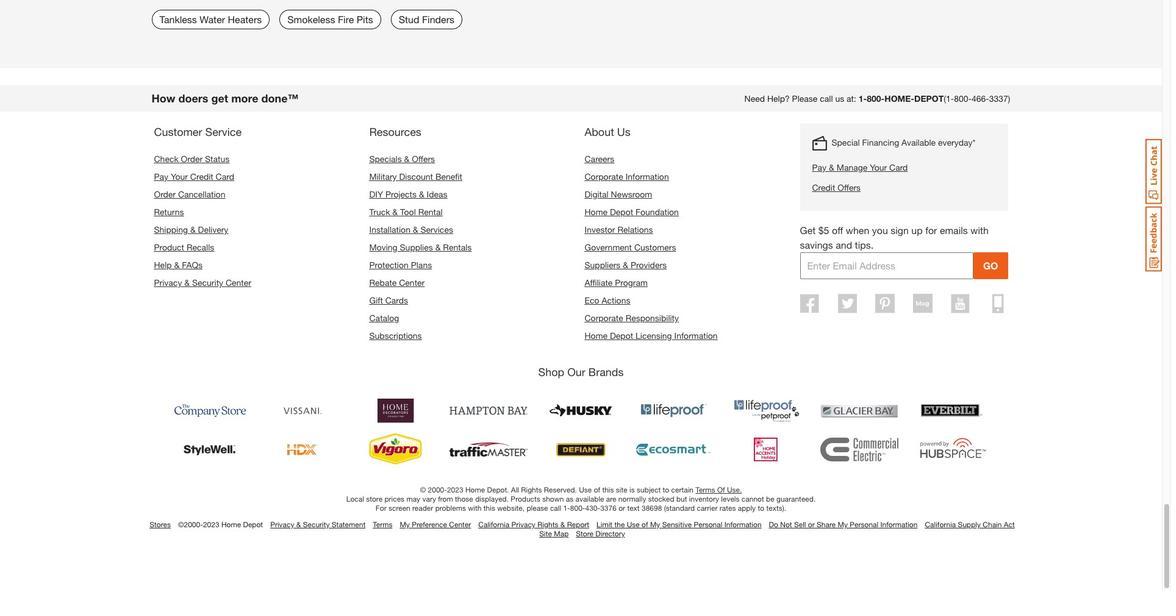 Task type: describe. For each thing, give the bounding box(es) containing it.
discount
[[399, 171, 433, 182]]

product recalls
[[154, 242, 214, 252]]

privacy for privacy & security statement
[[270, 520, 294, 529]]

for
[[925, 224, 937, 236]]

rentals
[[443, 242, 472, 252]]

pay for pay your credit card
[[154, 171, 168, 182]]

privacy for privacy & security center
[[154, 277, 182, 288]]

vissani image
[[264, 394, 342, 428]]

rebate center link
[[369, 277, 425, 288]]

2 vertical spatial depot
[[243, 520, 263, 529]]

services
[[421, 224, 453, 235]]

digital newsroom link
[[585, 189, 652, 199]]

licensing
[[636, 331, 672, 341]]

use.
[[727, 485, 742, 495]]

suppliers
[[585, 260, 621, 270]]

california for california supply chain act
[[925, 520, 956, 529]]

smokeless fire pits
[[287, 13, 373, 25]]

stores link
[[150, 520, 171, 529]]

home depot foundation
[[585, 207, 679, 217]]

home depot foundation link
[[585, 207, 679, 217]]

act
[[1004, 520, 1015, 529]]

california supply chain act
[[925, 520, 1015, 529]]

diy projects & ideas link
[[369, 189, 447, 199]]

1 horizontal spatial center
[[399, 277, 425, 288]]

& left report
[[560, 520, 565, 529]]

gift cards
[[369, 295, 408, 305]]

home depot licensing information
[[585, 331, 718, 341]]

everyday*
[[938, 137, 976, 148]]

be
[[766, 495, 774, 504]]

0 horizontal spatial 2023
[[203, 520, 219, 529]]

rebate
[[369, 277, 397, 288]]

home depot blog image
[[913, 294, 932, 313]]

returns
[[154, 207, 184, 217]]

chain
[[983, 520, 1002, 529]]

special
[[832, 137, 860, 148]]

are
[[606, 495, 616, 504]]

guaranteed.
[[776, 495, 816, 504]]

stud
[[399, 13, 419, 25]]

when
[[846, 224, 869, 236]]

with inside get $5 off when you sign up for emails with savings and tips.
[[971, 224, 989, 236]]

1 horizontal spatial order
[[181, 154, 203, 164]]

glacier bay image
[[820, 394, 898, 428]]

shop our brands
[[538, 365, 624, 379]]

manage
[[837, 162, 868, 173]]

help & faqs
[[154, 260, 203, 270]]

get $5 off when you sign up for emails with savings and tips.
[[800, 224, 989, 251]]

hampton bay image
[[449, 394, 527, 428]]

check order status
[[154, 154, 229, 164]]

shop
[[538, 365, 564, 379]]

0 vertical spatial to
[[663, 485, 669, 495]]

screen
[[389, 504, 410, 513]]

1 vertical spatial this
[[484, 504, 495, 513]]

my preference center
[[400, 520, 471, 529]]

1 vertical spatial credit
[[812, 182, 835, 193]]

trafficmaster image
[[449, 433, 527, 467]]

pits
[[357, 13, 373, 25]]

my preference center link
[[400, 520, 471, 529]]

delivery
[[198, 224, 228, 235]]

2 horizontal spatial center
[[449, 520, 471, 529]]

home-
[[885, 93, 914, 104]]

how
[[152, 91, 175, 105]]

home down eco
[[585, 331, 608, 341]]

and
[[836, 239, 852, 251]]

california supply chain act link
[[925, 520, 1015, 529]]

& down services in the top left of the page
[[435, 242, 441, 252]]

2 horizontal spatial privacy
[[511, 520, 535, 529]]

stud finders
[[399, 13, 454, 25]]

©
[[420, 485, 426, 495]]

go button
[[973, 252, 1008, 279]]

3337)
[[989, 93, 1010, 104]]

up
[[911, 224, 923, 236]]

product recalls link
[[154, 242, 214, 252]]

terms inside © 2000-2023 home depot. all rights reserved. use of this site is subject to certain terms of use. local store prices may vary from those displayed. products shown as available are normally stocked but inventory levels cannot be guaranteed. for screen reader problems with this website, please call 1-800-430-3376 or text 38698 (standard carrier rates apply to texts).
[[696, 485, 715, 495]]

go
[[983, 260, 998, 271]]

466-
[[972, 93, 989, 104]]

get
[[800, 224, 816, 236]]

& left ideas
[[419, 189, 424, 199]]

recalls
[[187, 242, 214, 252]]

pay your credit card link
[[154, 171, 234, 182]]

levels
[[721, 495, 740, 504]]

credit offers
[[812, 182, 861, 193]]

1 horizontal spatial of
[[642, 520, 648, 529]]

plans
[[411, 260, 432, 270]]

available
[[576, 495, 604, 504]]

is
[[630, 485, 635, 495]]

1 horizontal spatial use
[[627, 520, 640, 529]]

home inside © 2000-2023 home depot. all rights reserved. use of this site is subject to certain terms of use. local store prices may vary from those displayed. products shown as available are normally stocked but inventory levels cannot be guaranteed. for screen reader problems with this website, please call 1-800-430-3376 or text 38698 (standard carrier rates apply to texts).
[[465, 485, 485, 495]]

from
[[438, 495, 453, 504]]

careers
[[585, 154, 614, 164]]

government customers
[[585, 242, 676, 252]]

home depot on youtube image
[[951, 294, 970, 313]]

rights inside © 2000-2023 home depot. all rights reserved. use of this site is subject to certain terms of use. local store prices may vary from those displayed. products shown as available are normally stocked but inventory levels cannot be guaranteed. for screen reader problems with this website, please call 1-800-430-3376 or text 38698 (standard carrier rates apply to texts).
[[521, 485, 542, 495]]

ideas
[[427, 189, 447, 199]]

vigoro image
[[357, 433, 435, 467]]

corporate for corporate responsibility
[[585, 313, 623, 323]]

cancellation
[[178, 189, 225, 199]]

special financing available everyday*
[[832, 137, 976, 148]]

truck & tool rental link
[[369, 207, 443, 217]]

check
[[154, 154, 179, 164]]

0 horizontal spatial card
[[216, 171, 234, 182]]

1 horizontal spatial 1-
[[859, 93, 867, 104]]

eco
[[585, 295, 599, 305]]

order cancellation
[[154, 189, 225, 199]]

local
[[346, 495, 364, 504]]

pay & manage your card
[[812, 162, 908, 173]]

smokeless
[[287, 13, 335, 25]]

& for pay & manage your card
[[829, 162, 834, 173]]

military discount benefit
[[369, 171, 462, 182]]

© 2000-2023 home depot. all rights reserved. use of this site is subject to certain terms of use. local store prices may vary from those displayed. products shown as available are normally stocked but inventory levels cannot be guaranteed. for screen reader problems with this website, please call 1-800-430-3376 or text 38698 (standard carrier rates apply to texts).
[[346, 485, 816, 513]]

moving
[[369, 242, 397, 252]]

& for privacy & security center
[[184, 277, 190, 288]]

ecosmart image
[[635, 433, 713, 467]]

0 horizontal spatial order
[[154, 189, 176, 199]]

digital
[[585, 189, 609, 199]]

2 horizontal spatial 800-
[[954, 93, 972, 104]]

gift cards link
[[369, 295, 408, 305]]

2000-
[[428, 485, 447, 495]]

1 horizontal spatial your
[[870, 162, 887, 173]]

relations
[[618, 224, 653, 235]]

& for truck & tool rental
[[392, 207, 398, 217]]

affiliate
[[585, 277, 613, 288]]



Task type: locate. For each thing, give the bounding box(es) containing it.
& for shipping & delivery
[[190, 224, 196, 235]]

0 horizontal spatial of
[[594, 485, 600, 495]]

©2000-2023 home depot
[[178, 520, 263, 529]]

0 vertical spatial or
[[619, 504, 625, 513]]

& for help & faqs
[[174, 260, 179, 270]]

or right sell
[[808, 520, 815, 529]]

use
[[579, 485, 592, 495], [627, 520, 640, 529]]

feedback link image
[[1146, 206, 1162, 272]]

3 my from the left
[[838, 520, 848, 529]]

0 horizontal spatial privacy
[[154, 277, 182, 288]]

sign
[[891, 224, 909, 236]]

personal right share
[[850, 520, 878, 529]]

specials
[[369, 154, 402, 164]]

800- inside © 2000-2023 home depot. all rights reserved. use of this site is subject to certain terms of use. local store prices may vary from those displayed. products shown as available are normally stocked but inventory levels cannot be guaranteed. for screen reader problems with this website, please call 1-800-430-3376 or text 38698 (standard carrier rates apply to texts).
[[570, 504, 585, 513]]

0 horizontal spatial terms
[[373, 520, 392, 529]]

1 vertical spatial to
[[758, 504, 764, 513]]

pay up credit offers
[[812, 162, 827, 173]]

1 my from the left
[[400, 520, 410, 529]]

0 horizontal spatial pay
[[154, 171, 168, 182]]

commercial electric image
[[820, 433, 898, 467]]

0 horizontal spatial 1-
[[563, 504, 570, 513]]

subject
[[637, 485, 661, 495]]

0 horizontal spatial your
[[171, 171, 188, 182]]

do not sell or share my personal information link
[[769, 520, 918, 529]]

center down delivery
[[226, 277, 251, 288]]

with right emails
[[971, 224, 989, 236]]

1 horizontal spatial california
[[925, 520, 956, 529]]

0 vertical spatial terms
[[696, 485, 715, 495]]

you
[[872, 224, 888, 236]]

use inside © 2000-2023 home depot. all rights reserved. use of this site is subject to certain terms of use. local store prices may vary from those displayed. products shown as available are normally stocked but inventory levels cannot be guaranteed. for screen reader problems with this website, please call 1-800-430-3376 or text 38698 (standard carrier rates apply to texts).
[[579, 485, 592, 495]]

catalog link
[[369, 313, 399, 323]]

1 vertical spatial use
[[627, 520, 640, 529]]

how doers get more done™
[[152, 91, 299, 105]]

your down financing
[[870, 162, 887, 173]]

& down government customers
[[623, 260, 628, 270]]

corporate for corporate information
[[585, 171, 623, 182]]

personal down carrier
[[694, 520, 722, 529]]

2 my from the left
[[650, 520, 660, 529]]

your up order cancellation
[[171, 171, 188, 182]]

1 horizontal spatial 2023
[[447, 485, 463, 495]]

husky image
[[542, 394, 620, 428]]

800- right depot
[[954, 93, 972, 104]]

0 vertical spatial use
[[579, 485, 592, 495]]

call left as
[[550, 504, 561, 513]]

home depot mobile apps image
[[992, 294, 1004, 313]]

may
[[406, 495, 420, 504]]

digital newsroom
[[585, 189, 652, 199]]

preference
[[412, 520, 447, 529]]

california down website,
[[478, 520, 509, 529]]

live chat image
[[1146, 139, 1162, 204]]

call left 'us'
[[820, 93, 833, 104]]

order up the returns link
[[154, 189, 176, 199]]

home accents holiday image
[[727, 433, 805, 467]]

suppliers & providers link
[[585, 260, 667, 270]]

1 vertical spatial terms
[[373, 520, 392, 529]]

truck & tool rental
[[369, 207, 443, 217]]

help & faqs link
[[154, 260, 203, 270]]

with inside © 2000-2023 home depot. all rights reserved. use of this site is subject to certain terms of use. local store prices may vary from those displayed. products shown as available are normally stocked but inventory levels cannot be guaranteed. for screen reader problems with this website, please call 1-800-430-3376 or text 38698 (standard carrier rates apply to texts).
[[468, 504, 482, 513]]

of left 'are'
[[594, 485, 600, 495]]

1 horizontal spatial terms
[[696, 485, 715, 495]]

our
[[567, 365, 585, 379]]

1 horizontal spatial with
[[971, 224, 989, 236]]

0 horizontal spatial 800-
[[570, 504, 585, 513]]

offers up discount
[[412, 154, 435, 164]]

2 california from the left
[[925, 520, 956, 529]]

1 personal from the left
[[694, 520, 722, 529]]

& left manage
[[829, 162, 834, 173]]

pay for pay & manage your card
[[812, 162, 827, 173]]

but
[[676, 495, 687, 504]]

0 horizontal spatial to
[[663, 485, 669, 495]]

0 horizontal spatial use
[[579, 485, 592, 495]]

1 vertical spatial depot
[[610, 331, 633, 341]]

available
[[902, 137, 936, 148]]

to left be
[[758, 504, 764, 513]]

& right help
[[174, 260, 179, 270]]

this left the site
[[602, 485, 614, 495]]

privacy & security center link
[[154, 277, 251, 288]]

reader
[[412, 504, 433, 513]]

0 vertical spatial 1-
[[859, 93, 867, 104]]

1 horizontal spatial this
[[602, 485, 614, 495]]

carrier
[[697, 504, 718, 513]]

0 vertical spatial with
[[971, 224, 989, 236]]

0 horizontal spatial center
[[226, 277, 251, 288]]

0 horizontal spatial credit
[[190, 171, 213, 182]]

1 horizontal spatial personal
[[850, 520, 878, 529]]

emails
[[940, 224, 968, 236]]

depot for foundation
[[610, 207, 633, 217]]

1 vertical spatial rights
[[537, 520, 558, 529]]

home left depot. at the bottom of the page
[[465, 485, 485, 495]]

0 vertical spatial depot
[[610, 207, 633, 217]]

offers
[[412, 154, 435, 164], [838, 182, 861, 193]]

lifeproof with petproof technology carpet image
[[727, 394, 805, 428]]

finders
[[422, 13, 454, 25]]

terms left "of"
[[696, 485, 715, 495]]

this
[[602, 485, 614, 495], [484, 504, 495, 513]]

tool
[[400, 207, 416, 217]]

security down faqs
[[192, 277, 223, 288]]

1 corporate from the top
[[585, 171, 623, 182]]

& for installation & services
[[413, 224, 418, 235]]

credit down pay & manage your card
[[812, 182, 835, 193]]

center down plans
[[399, 277, 425, 288]]

limit the use of my sensitive personal information link
[[597, 520, 762, 529]]

personal for my
[[850, 520, 878, 529]]

shipping & delivery link
[[154, 224, 228, 235]]

1 horizontal spatial my
[[650, 520, 660, 529]]

diy projects & ideas
[[369, 189, 447, 199]]

corporate down eco actions link
[[585, 313, 623, 323]]

& for suppliers & providers
[[623, 260, 628, 270]]

investor
[[585, 224, 615, 235]]

1 vertical spatial or
[[808, 520, 815, 529]]

offers down manage
[[838, 182, 861, 193]]

card up credit offers link on the right
[[889, 162, 908, 173]]

0 vertical spatial 2023
[[447, 485, 463, 495]]

& down faqs
[[184, 277, 190, 288]]

$5
[[818, 224, 829, 236]]

affiliate program
[[585, 277, 648, 288]]

0 horizontal spatial offers
[[412, 154, 435, 164]]

eco actions link
[[585, 295, 630, 305]]

everbilt image
[[913, 394, 991, 428]]

0 vertical spatial this
[[602, 485, 614, 495]]

my down screen
[[400, 520, 410, 529]]

of
[[717, 485, 725, 495]]

3376
[[600, 504, 617, 513]]

those
[[455, 495, 473, 504]]

this down depot. at the bottom of the page
[[484, 504, 495, 513]]

limit the use of my sensitive personal information
[[597, 520, 762, 529]]

1 vertical spatial offers
[[838, 182, 861, 193]]

& left the tool
[[392, 207, 398, 217]]

or left text on the bottom of page
[[619, 504, 625, 513]]

moving supplies & rentals
[[369, 242, 472, 252]]

depot for licensing
[[610, 331, 633, 341]]

california privacy rights & report link
[[478, 520, 589, 529]]

card down "status"
[[216, 171, 234, 182]]

1-
[[859, 93, 867, 104], [563, 504, 570, 513]]

my down 38698 at right
[[650, 520, 660, 529]]

shown
[[542, 495, 564, 504]]

help?
[[767, 93, 790, 104]]

home depot on twitter image
[[838, 294, 857, 313]]

& for specials & offers
[[404, 154, 410, 164]]

of
[[594, 485, 600, 495], [642, 520, 648, 529]]

1 vertical spatial call
[[550, 504, 561, 513]]

protection
[[369, 260, 409, 270]]

1 horizontal spatial or
[[808, 520, 815, 529]]

& for privacy & security statement
[[296, 520, 301, 529]]

faqs
[[182, 260, 203, 270]]

1 horizontal spatial 800-
[[867, 93, 885, 104]]

or inside © 2000-2023 home depot. all rights reserved. use of this site is subject to certain terms of use. local store prices may vary from those displayed. products shown as available are normally stocked but inventory levels cannot be guaranteed. for screen reader problems with this website, please call 1-800-430-3376 or text 38698 (standard carrier rates apply to texts).
[[619, 504, 625, 513]]

terms down for
[[373, 520, 392, 529]]

customer service
[[154, 125, 242, 138]]

0 horizontal spatial personal
[[694, 520, 722, 529]]

1 vertical spatial 2023
[[203, 520, 219, 529]]

my right share
[[838, 520, 848, 529]]

0 vertical spatial offers
[[412, 154, 435, 164]]

home right ©2000- at the left of the page
[[221, 520, 241, 529]]

use right as
[[579, 485, 592, 495]]

1 vertical spatial 1-
[[563, 504, 570, 513]]

to left certain
[[663, 485, 669, 495]]

2023 inside © 2000-2023 home depot. all rights reserved. use of this site is subject to certain terms of use. local store prices may vary from those displayed. products shown as available are normally stocked but inventory levels cannot be guaranteed. for screen reader problems with this website, please call 1-800-430-3376 or text 38698 (standard carrier rates apply to texts).
[[447, 485, 463, 495]]

specials & offers
[[369, 154, 435, 164]]

california for california privacy rights & report
[[478, 520, 509, 529]]

shipping & delivery
[[154, 224, 228, 235]]

protection plans
[[369, 260, 432, 270]]

security for center
[[192, 277, 223, 288]]

about us
[[585, 125, 631, 138]]

not
[[780, 520, 792, 529]]

& up military discount benefit link
[[404, 154, 410, 164]]

rights right the all
[[521, 485, 542, 495]]

pay down check
[[154, 171, 168, 182]]

affiliate program link
[[585, 277, 648, 288]]

with right problems on the bottom
[[468, 504, 482, 513]]

800- right at:
[[867, 93, 885, 104]]

order up pay your credit card link
[[181, 154, 203, 164]]

2023 up problems on the bottom
[[447, 485, 463, 495]]

2023 right the stores link
[[203, 520, 219, 529]]

0 vertical spatial security
[[192, 277, 223, 288]]

0 vertical spatial credit
[[190, 171, 213, 182]]

us
[[617, 125, 631, 138]]

the
[[614, 520, 625, 529]]

stud finders link
[[391, 10, 462, 29]]

terms of use. link
[[696, 485, 742, 495]]

0 vertical spatial call
[[820, 93, 833, 104]]

defiant image
[[542, 433, 620, 467]]

brands
[[589, 365, 624, 379]]

2 horizontal spatial my
[[838, 520, 848, 529]]

california left the supply
[[925, 520, 956, 529]]

1 horizontal spatial to
[[758, 504, 764, 513]]

home decorators collection image
[[357, 394, 435, 428]]

1 vertical spatial of
[[642, 520, 648, 529]]

hubspace smart home image
[[913, 433, 991, 467]]

center down problems on the bottom
[[449, 520, 471, 529]]

1 horizontal spatial security
[[303, 520, 330, 529]]

supplies
[[400, 242, 433, 252]]

0 horizontal spatial my
[[400, 520, 410, 529]]

information
[[626, 171, 669, 182], [674, 331, 718, 341], [724, 520, 762, 529], [880, 520, 918, 529]]

my
[[400, 520, 410, 529], [650, 520, 660, 529], [838, 520, 848, 529]]

order
[[181, 154, 203, 164], [154, 189, 176, 199]]

800- up report
[[570, 504, 585, 513]]

1- right at:
[[859, 93, 867, 104]]

1 horizontal spatial pay
[[812, 162, 827, 173]]

specials & offers link
[[369, 154, 435, 164]]

for
[[376, 504, 386, 513]]

home
[[585, 207, 608, 217], [585, 331, 608, 341], [465, 485, 485, 495], [221, 520, 241, 529]]

1 horizontal spatial card
[[889, 162, 908, 173]]

card
[[889, 162, 908, 173], [216, 171, 234, 182]]

1 vertical spatial security
[[303, 520, 330, 529]]

california privacy rights & report
[[478, 520, 589, 529]]

1 horizontal spatial call
[[820, 93, 833, 104]]

customers
[[634, 242, 676, 252]]

call inside © 2000-2023 home depot. all rights reserved. use of this site is subject to certain terms of use. local store prices may vary from those displayed. products shown as available are normally stocked but inventory levels cannot be guaranteed. for screen reader problems with this website, please call 1-800-430-3376 or text 38698 (standard carrier rates apply to texts).
[[550, 504, 561, 513]]

lifeproof flooring image
[[635, 394, 713, 428]]

1 horizontal spatial offers
[[838, 182, 861, 193]]

0 vertical spatial corporate
[[585, 171, 623, 182]]

website,
[[497, 504, 525, 513]]

0 horizontal spatial security
[[192, 277, 223, 288]]

hdx image
[[264, 433, 342, 467]]

0 vertical spatial order
[[181, 154, 203, 164]]

of inside © 2000-2023 home depot. all rights reserved. use of this site is subject to certain terms of use. local store prices may vary from those displayed. products shown as available are normally stocked but inventory levels cannot be guaranteed. for screen reader problems with this website, please call 1-800-430-3376 or text 38698 (standard carrier rates apply to texts).
[[594, 485, 600, 495]]

1 vertical spatial corporate
[[585, 313, 623, 323]]

800-
[[867, 93, 885, 104], [954, 93, 972, 104], [570, 504, 585, 513]]

tankless water heaters link
[[152, 10, 270, 29]]

home down digital
[[585, 207, 608, 217]]

security left statement
[[303, 520, 330, 529]]

0 vertical spatial of
[[594, 485, 600, 495]]

& left statement
[[296, 520, 301, 529]]

corporate
[[585, 171, 623, 182], [585, 313, 623, 323]]

call
[[820, 93, 833, 104], [550, 504, 561, 513]]

at:
[[847, 93, 856, 104]]

benefit
[[435, 171, 462, 182]]

statement
[[332, 520, 365, 529]]

home depot on facebook image
[[800, 294, 819, 313]]

rights down please
[[537, 520, 558, 529]]

1- down reserved.
[[563, 504, 570, 513]]

0 horizontal spatial call
[[550, 504, 561, 513]]

1- inside © 2000-2023 home depot. all rights reserved. use of this site is subject to certain terms of use. local store prices may vary from those displayed. products shown as available are normally stocked but inventory levels cannot be guaranteed. for screen reader problems with this website, please call 1-800-430-3376 or text 38698 (standard carrier rates apply to texts).
[[563, 504, 570, 513]]

1 vertical spatial with
[[468, 504, 482, 513]]

Enter Email Address text field
[[800, 252, 973, 279]]

need
[[744, 93, 765, 104]]

0 vertical spatial rights
[[521, 485, 542, 495]]

apply
[[738, 504, 756, 513]]

of down 38698 at right
[[642, 520, 648, 529]]

order cancellation link
[[154, 189, 225, 199]]

1 california from the left
[[478, 520, 509, 529]]

(1-
[[944, 93, 954, 104]]

projects
[[385, 189, 417, 199]]

0 horizontal spatial or
[[619, 504, 625, 513]]

2 corporate from the top
[[585, 313, 623, 323]]

1 vertical spatial order
[[154, 189, 176, 199]]

home depot on pinterest image
[[876, 294, 895, 313]]

0 horizontal spatial with
[[468, 504, 482, 513]]

& up recalls
[[190, 224, 196, 235]]

use right the
[[627, 520, 640, 529]]

& up supplies
[[413, 224, 418, 235]]

do not sell or share my personal information
[[769, 520, 918, 529]]

corporate down careers link
[[585, 171, 623, 182]]

0 horizontal spatial this
[[484, 504, 495, 513]]

credit up cancellation
[[190, 171, 213, 182]]

1 horizontal spatial credit
[[812, 182, 835, 193]]

2 personal from the left
[[850, 520, 878, 529]]

to
[[663, 485, 669, 495], [758, 504, 764, 513]]

personal for sensitive
[[694, 520, 722, 529]]

stylewell image
[[171, 433, 249, 467]]

responsibility
[[626, 313, 679, 323]]

the company store image
[[171, 394, 249, 428]]

security for statement
[[303, 520, 330, 529]]

1 horizontal spatial privacy
[[270, 520, 294, 529]]

customer
[[154, 125, 202, 138]]

0 horizontal spatial california
[[478, 520, 509, 529]]

installation
[[369, 224, 410, 235]]

corporate information
[[585, 171, 669, 182]]

normally
[[618, 495, 646, 504]]



Task type: vqa. For each thing, say whether or not it's contained in the screenshot.
'Delivery Available' associated with BMS8100
no



